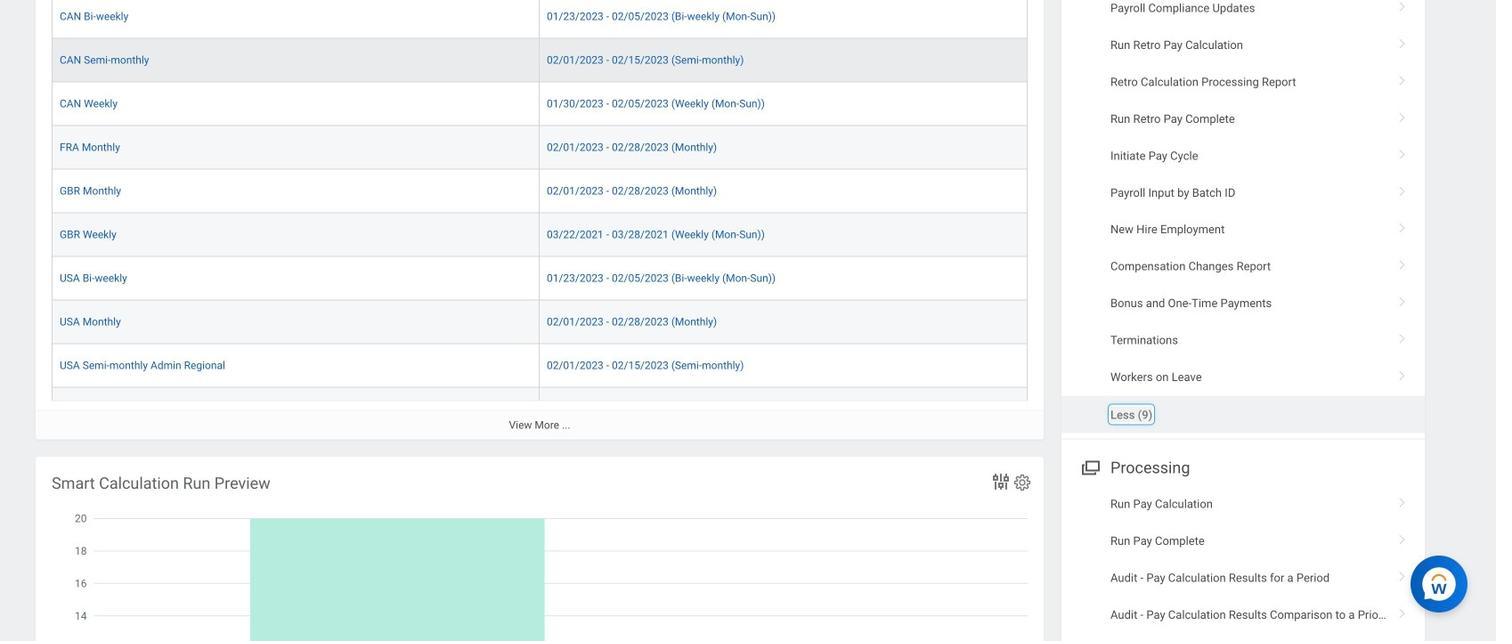 Task type: describe. For each thing, give the bounding box(es) containing it.
6 chevron right image from the top
[[1391, 290, 1415, 308]]

10 chevron right image from the top
[[1391, 565, 1415, 583]]

2 list from the top
[[1062, 486, 1425, 641]]

8 row from the top
[[52, 300, 1028, 344]]

menu group image
[[1078, 455, 1102, 479]]

2 chevron right image from the top
[[1391, 69, 1415, 87]]

6 row from the top
[[52, 213, 1028, 257]]

9 row from the top
[[52, 344, 1028, 388]]

configure smart calculation run preview image
[[1013, 473, 1032, 493]]

2 row from the top
[[52, 39, 1028, 82]]

7 row from the top
[[52, 257, 1028, 300]]

1 chevron right image from the top
[[1391, 0, 1415, 13]]

5 row from the top
[[52, 170, 1028, 213]]

1 chevron right image from the top
[[1391, 32, 1415, 50]]



Task type: vqa. For each thing, say whether or not it's contained in the screenshot.
More in the Retro Differences element
no



Task type: locate. For each thing, give the bounding box(es) containing it.
4 row from the top
[[52, 126, 1028, 170]]

list item
[[1062, 396, 1425, 433]]

9 chevron right image from the top
[[1391, 528, 1415, 546]]

8 chevron right image from the top
[[1391, 491, 1415, 509]]

3 chevron right image from the top
[[1391, 254, 1415, 271]]

4 chevron right image from the top
[[1391, 327, 1415, 345]]

5 chevron right image from the top
[[1391, 602, 1415, 620]]

0 vertical spatial list
[[1062, 0, 1425, 433]]

4 chevron right image from the top
[[1391, 143, 1415, 161]]

3 chevron right image from the top
[[1391, 106, 1415, 124]]

chevron right image
[[1391, 32, 1415, 50], [1391, 69, 1415, 87], [1391, 106, 1415, 124], [1391, 143, 1415, 161], [1391, 180, 1415, 198], [1391, 290, 1415, 308], [1391, 364, 1415, 382], [1391, 491, 1415, 509], [1391, 528, 1415, 546], [1391, 565, 1415, 583]]

smart calculation run preview element
[[36, 457, 1044, 641]]

regular payroll processing element
[[36, 0, 1044, 519]]

7 chevron right image from the top
[[1391, 364, 1415, 382]]

chevron right image
[[1391, 0, 1415, 13], [1391, 217, 1415, 234], [1391, 254, 1415, 271], [1391, 327, 1415, 345], [1391, 602, 1415, 620]]

3 row from the top
[[52, 82, 1028, 126]]

1 list from the top
[[1062, 0, 1425, 433]]

5 chevron right image from the top
[[1391, 180, 1415, 198]]

configure and view chart data image
[[991, 471, 1012, 493]]

1 row from the top
[[52, 0, 1028, 39]]

2 chevron right image from the top
[[1391, 217, 1415, 234]]

1 vertical spatial list
[[1062, 486, 1425, 641]]

10 row from the top
[[52, 388, 1028, 431]]

list
[[1062, 0, 1425, 433], [1062, 486, 1425, 641]]

row
[[52, 0, 1028, 39], [52, 39, 1028, 82], [52, 82, 1028, 126], [52, 126, 1028, 170], [52, 170, 1028, 213], [52, 213, 1028, 257], [52, 257, 1028, 300], [52, 300, 1028, 344], [52, 344, 1028, 388], [52, 388, 1028, 431]]



